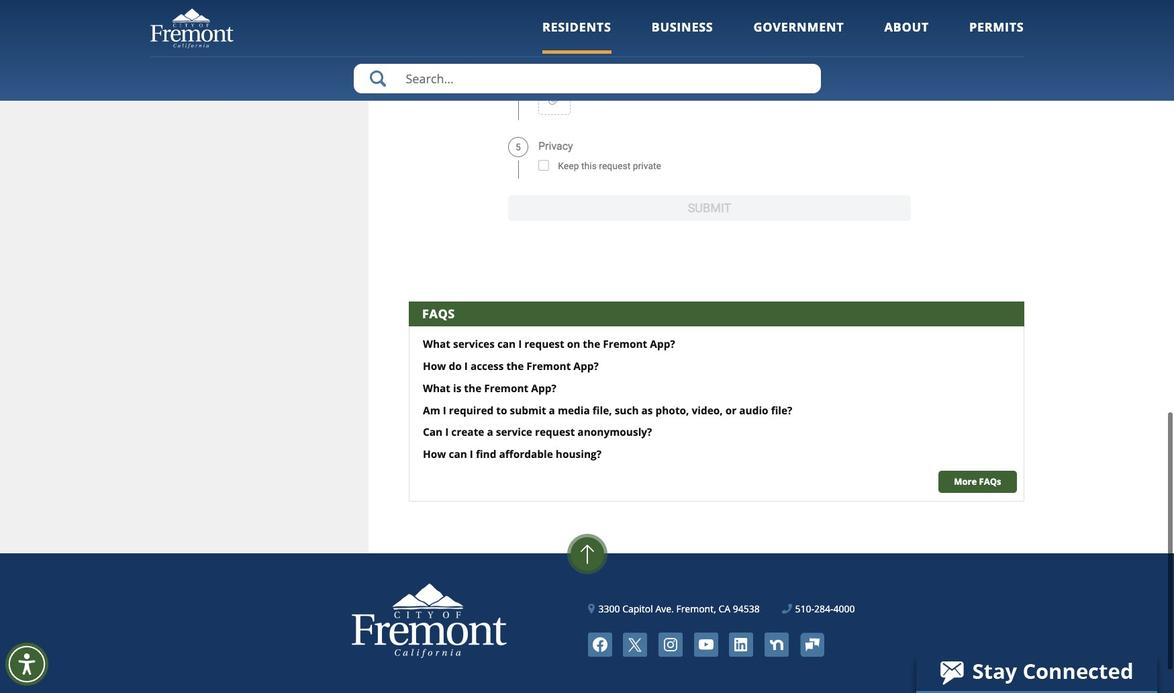 Task type: vqa. For each thing, say whether or not it's contained in the screenshot.
anonymously?
yes



Task type: locate. For each thing, give the bounding box(es) containing it.
3300
[[599, 603, 620, 615]]

0 vertical spatial what
[[423, 337, 451, 351]]

2 vertical spatial the
[[464, 381, 482, 396]]

am
[[423, 403, 441, 418]]

0 horizontal spatial app?
[[532, 381, 557, 396]]

2 how from the top
[[423, 447, 446, 462]]

faqs
[[423, 305, 455, 321], [980, 476, 1002, 488]]

app? down on at left
[[574, 359, 599, 373]]

to
[[497, 403, 508, 418]]

284-
[[815, 603, 834, 615]]

request down the media
[[535, 425, 575, 440]]

0 horizontal spatial faqs
[[423, 305, 455, 321]]

fremont,
[[677, 603, 717, 615]]

2 vertical spatial app?
[[532, 381, 557, 396]]

510-
[[796, 603, 815, 615]]

1 vertical spatial what
[[423, 381, 451, 396]]

1 horizontal spatial can
[[498, 337, 516, 351]]

app? up submit
[[532, 381, 557, 396]]

what up do
[[423, 337, 451, 351]]

what
[[423, 337, 451, 351], [423, 381, 451, 396]]

fremont down 'how do i access the fremont app?'
[[485, 381, 529, 396]]

what for what is the fremont app?
[[423, 381, 451, 396]]

app?
[[650, 337, 676, 351], [574, 359, 599, 373], [532, 381, 557, 396]]

1 how from the top
[[423, 359, 446, 373]]

footer tw icon image
[[624, 633, 648, 657]]

1 horizontal spatial faqs
[[980, 476, 1002, 488]]

how left do
[[423, 359, 446, 373]]

fremont right on at left
[[603, 337, 648, 351]]

create
[[452, 425, 485, 440]]

request
[[525, 337, 565, 351], [535, 425, 575, 440]]

government
[[754, 19, 845, 35]]

how for how can i find affordable housing?
[[423, 447, 446, 462]]

required
[[449, 403, 494, 418]]

such
[[615, 403, 639, 418]]

2 what from the top
[[423, 381, 451, 396]]

i up 'how do i access the fremont app?'
[[519, 337, 522, 351]]

more faqs link
[[939, 471, 1017, 493]]

1 horizontal spatial app?
[[574, 359, 599, 373]]

0 horizontal spatial can
[[449, 447, 467, 462]]

1 horizontal spatial the
[[507, 359, 524, 373]]

a right create
[[487, 425, 494, 440]]

columnusercontrol3 main content
[[369, 0, 1025, 553]]

file?
[[772, 403, 793, 418]]

2 horizontal spatial the
[[583, 337, 601, 351]]

a left the media
[[549, 403, 555, 418]]

photo,
[[656, 403, 690, 418]]

how down can
[[423, 447, 446, 462]]

0 vertical spatial faqs
[[423, 305, 455, 321]]

the
[[583, 337, 601, 351], [507, 359, 524, 373], [464, 381, 482, 396]]

i right do
[[465, 359, 468, 373]]

the right on at left
[[583, 337, 601, 351]]

510-284-4000 link
[[783, 602, 855, 616]]

the right the access
[[507, 359, 524, 373]]

more faqs
[[955, 476, 1002, 488]]

0 vertical spatial how
[[423, 359, 446, 373]]

request left on at left
[[525, 337, 565, 351]]

i right can
[[446, 425, 449, 440]]

0 horizontal spatial a
[[487, 425, 494, 440]]

permits
[[970, 19, 1025, 35]]

510-284-4000
[[796, 603, 855, 615]]

1 what from the top
[[423, 337, 451, 351]]

residents link
[[543, 19, 612, 53]]

fremont down what services can i request on the fremont app?
[[527, 359, 571, 373]]

2 horizontal spatial app?
[[650, 337, 676, 351]]

i left find
[[470, 447, 474, 462]]

can down create
[[449, 447, 467, 462]]

footer my icon image
[[800, 633, 825, 657]]

footer li icon image
[[730, 633, 754, 657]]

anonymously?
[[578, 425, 653, 440]]

or
[[726, 403, 737, 418]]

1 horizontal spatial a
[[549, 403, 555, 418]]

service
[[496, 425, 533, 440]]

i
[[519, 337, 522, 351], [465, 359, 468, 373], [443, 403, 447, 418], [446, 425, 449, 440], [470, 447, 474, 462]]

1 vertical spatial a
[[487, 425, 494, 440]]

how
[[423, 359, 446, 373], [423, 447, 446, 462]]

about
[[885, 19, 930, 35]]

the right is
[[464, 381, 482, 396]]

about link
[[885, 19, 930, 53]]

ave.
[[656, 603, 674, 615]]

business
[[652, 19, 714, 35]]

0 vertical spatial fremont
[[603, 337, 648, 351]]

faqs up services
[[423, 305, 455, 321]]

94538
[[733, 603, 760, 615]]

faqs right more at the right bottom of the page
[[980, 476, 1002, 488]]

app? up photo,
[[650, 337, 676, 351]]

0 vertical spatial app?
[[650, 337, 676, 351]]

1 vertical spatial app?
[[574, 359, 599, 373]]

can up 'how do i access the fremont app?'
[[498, 337, 516, 351]]

residents
[[543, 19, 612, 35]]

stay connected image
[[917, 654, 1157, 691]]

fremont
[[603, 337, 648, 351], [527, 359, 571, 373], [485, 381, 529, 396]]

1 vertical spatial how
[[423, 447, 446, 462]]

services
[[453, 337, 495, 351]]

Search text field
[[354, 64, 821, 93]]

can
[[498, 337, 516, 351], [449, 447, 467, 462]]

access
[[471, 359, 504, 373]]

a
[[549, 403, 555, 418], [487, 425, 494, 440]]

more
[[955, 476, 978, 488]]

what left is
[[423, 381, 451, 396]]



Task type: describe. For each thing, give the bounding box(es) containing it.
is
[[453, 381, 462, 396]]

video,
[[692, 403, 723, 418]]

on
[[567, 337, 581, 351]]

media
[[558, 403, 590, 418]]

ca
[[719, 603, 731, 615]]

can
[[423, 425, 443, 440]]

what for what services can i request on the fremont app?
[[423, 337, 451, 351]]

business link
[[652, 19, 714, 53]]

do
[[449, 359, 462, 373]]

footer ig icon image
[[659, 633, 683, 657]]

0 vertical spatial the
[[583, 337, 601, 351]]

0 vertical spatial request
[[525, 337, 565, 351]]

how do i access the fremont app?
[[423, 359, 599, 373]]

how for how do i access the fremont app?
[[423, 359, 446, 373]]

3300 capitol ave. fremont, ca 94538
[[599, 603, 760, 615]]

how can i find affordable housing?
[[423, 447, 602, 462]]

i right am
[[443, 403, 447, 418]]

housing?
[[556, 447, 602, 462]]

1 vertical spatial can
[[449, 447, 467, 462]]

3300 capitol ave. fremont, ca 94538 link
[[589, 602, 760, 616]]

am i required to submit a media file, such as photo, video, or audio file?
[[423, 403, 793, 418]]

what is the fremont app?
[[423, 381, 557, 396]]

affordable
[[499, 447, 553, 462]]

permits link
[[970, 19, 1025, 53]]

1 vertical spatial faqs
[[980, 476, 1002, 488]]

government link
[[754, 19, 845, 53]]

2 vertical spatial fremont
[[485, 381, 529, 396]]

1 vertical spatial request
[[535, 425, 575, 440]]

0 horizontal spatial the
[[464, 381, 482, 396]]

file,
[[593, 403, 612, 418]]

footer fb icon image
[[588, 633, 612, 657]]

submit
[[510, 403, 547, 418]]

1 vertical spatial fremont
[[527, 359, 571, 373]]

as
[[642, 403, 653, 418]]

what services can i request on the fremont app?
[[423, 337, 676, 351]]

0 vertical spatial a
[[549, 403, 555, 418]]

0 vertical spatial can
[[498, 337, 516, 351]]

footer yt icon image
[[694, 633, 719, 657]]

4000
[[834, 603, 855, 615]]

audio
[[740, 403, 769, 418]]

footer nd icon image
[[765, 633, 789, 657]]

can i create a service request anonymously?
[[423, 425, 653, 440]]

find
[[476, 447, 497, 462]]

1 vertical spatial the
[[507, 359, 524, 373]]

capitol
[[623, 603, 653, 615]]



